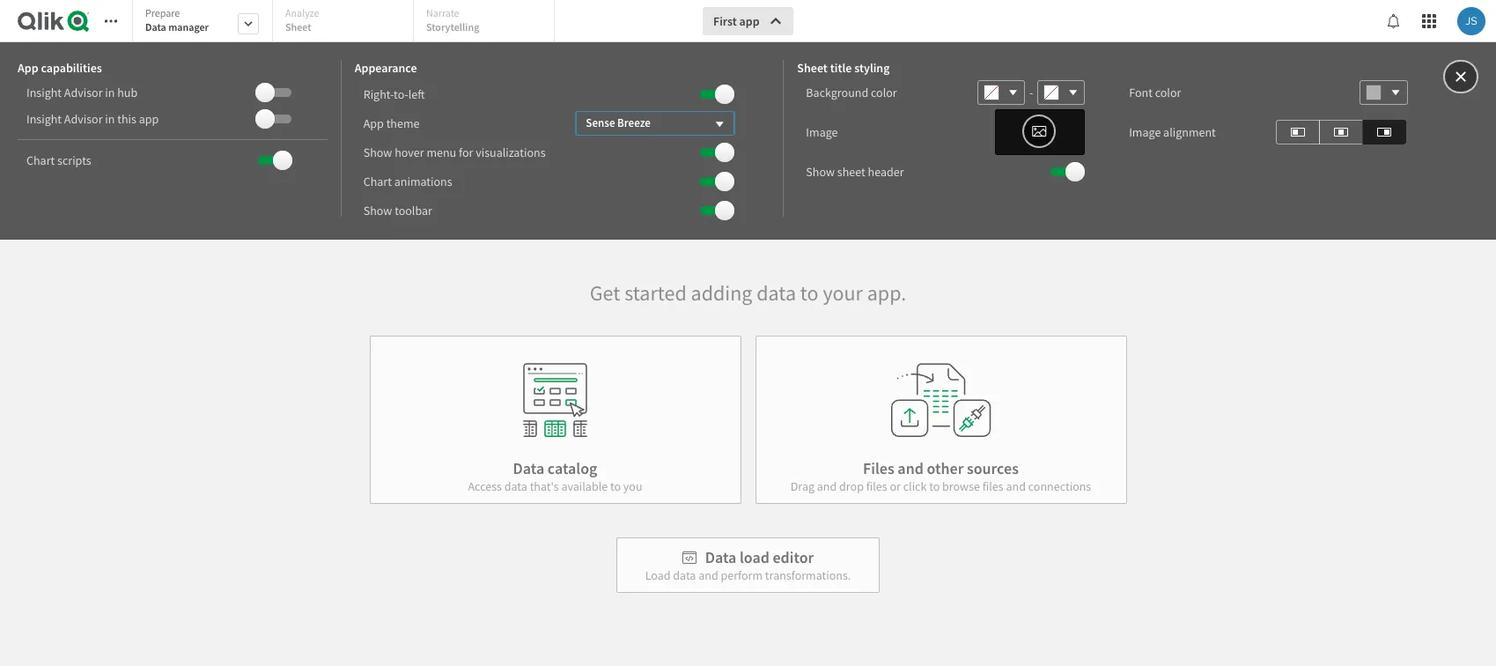 Task type: describe. For each thing, give the bounding box(es) containing it.
appearance
[[355, 60, 417, 76]]

click
[[904, 478, 927, 494]]

toolbar containing first app
[[0, 0, 1497, 240]]

advisor for hub
[[64, 85, 103, 100]]

drop
[[840, 478, 864, 494]]

show for show sheet header
[[806, 164, 835, 180]]

left
[[408, 86, 425, 102]]

sense breeze
[[586, 115, 651, 130]]

title
[[831, 60, 852, 76]]

data load editor
[[705, 547, 814, 567]]

to-
[[394, 86, 409, 102]]

first app
[[714, 13, 760, 29]]

alignment
[[1164, 124, 1217, 140]]

app capabilities
[[18, 60, 102, 76]]

or
[[890, 478, 901, 494]]

editor
[[773, 547, 814, 567]]

prepare data manager
[[145, 6, 209, 33]]

access
[[468, 478, 502, 494]]

in for hub
[[105, 85, 115, 100]]

background color
[[806, 85, 897, 100]]

1 files from the left
[[867, 478, 888, 494]]

right-
[[364, 86, 394, 102]]

sense
[[586, 115, 615, 130]]

get started adding data to your app. application
[[0, 0, 1497, 666]]

jacob simon image
[[1458, 7, 1486, 35]]

app.
[[868, 279, 907, 307]]

app theme
[[364, 115, 420, 131]]

in for this
[[105, 111, 115, 127]]

this
[[117, 111, 136, 127]]

visualizations
[[476, 144, 546, 160]]

data catalog access data that's available to you
[[468, 458, 643, 494]]

1 horizontal spatial to
[[801, 279, 819, 307]]

load data and perform transformations.
[[645, 567, 851, 583]]

capabilities
[[41, 60, 102, 76]]

insight advisor in hub
[[26, 85, 138, 100]]

hub
[[117, 85, 138, 100]]

first app button
[[703, 7, 793, 35]]

sheet
[[838, 164, 866, 180]]

load
[[645, 567, 671, 583]]

to inside files and other sources drag and drop files or click to browse files and connections
[[930, 478, 940, 494]]

perform
[[721, 567, 763, 583]]

show for show hover menu for visualizations
[[364, 144, 392, 160]]

background
[[806, 85, 869, 100]]

first
[[714, 13, 737, 29]]

-
[[1030, 85, 1034, 100]]

color for background color
[[871, 85, 897, 100]]

files
[[863, 458, 895, 478]]

styling
[[855, 60, 890, 76]]

show for show toolbar
[[364, 202, 392, 218]]

insight for insight advisor in this app
[[26, 111, 62, 127]]

select image image
[[1032, 121, 1048, 142]]

data for to
[[757, 279, 796, 307]]

breeze
[[618, 115, 651, 130]]

1 vertical spatial app
[[139, 111, 159, 127]]

for
[[459, 144, 473, 160]]

and left connections
[[1007, 478, 1026, 494]]

chart for chart animations
[[364, 173, 392, 189]]

2 vertical spatial data
[[673, 567, 696, 583]]

adding
[[691, 279, 753, 307]]

right-to-left
[[364, 86, 425, 102]]

menu
[[427, 144, 457, 160]]



Task type: locate. For each thing, give the bounding box(es) containing it.
0 vertical spatial app
[[740, 13, 760, 29]]

show
[[364, 144, 392, 160], [806, 164, 835, 180], [364, 202, 392, 218]]

2 horizontal spatial to
[[930, 478, 940, 494]]

insight up chart scripts
[[26, 111, 62, 127]]

2 vertical spatial data
[[705, 547, 737, 567]]

files left or
[[867, 478, 888, 494]]

started
[[625, 279, 687, 307]]

data inside data catalog access data that's available to you
[[505, 478, 528, 494]]

0 horizontal spatial files
[[867, 478, 888, 494]]

0 vertical spatial show
[[364, 144, 392, 160]]

2 files from the left
[[983, 478, 1004, 494]]

data right load
[[673, 567, 696, 583]]

and left perform
[[699, 567, 719, 583]]

app for app theme
[[364, 115, 384, 131]]

catalog
[[548, 458, 598, 478]]

app
[[18, 60, 38, 76], [364, 115, 384, 131]]

font
[[1130, 85, 1153, 100]]

to left you
[[610, 478, 621, 494]]

show toolbar
[[364, 202, 432, 218]]

1 vertical spatial advisor
[[64, 111, 103, 127]]

and right files on the bottom right of page
[[898, 458, 924, 478]]

app inside button
[[740, 13, 760, 29]]

advisor for this
[[64, 111, 103, 127]]

chart for chart scripts
[[26, 152, 55, 168]]

2 vertical spatial show
[[364, 202, 392, 218]]

data inside data catalog access data that's available to you
[[513, 458, 545, 478]]

connections
[[1029, 478, 1092, 494]]

0 horizontal spatial app
[[18, 60, 38, 76]]

sense breeze button
[[576, 111, 735, 135]]

1 horizontal spatial data
[[673, 567, 696, 583]]

1 vertical spatial data
[[513, 458, 545, 478]]

1 vertical spatial chart
[[364, 173, 392, 189]]

transformations.
[[765, 567, 851, 583]]

available
[[562, 478, 608, 494]]

image for image alignment
[[1130, 124, 1161, 140]]

insight
[[26, 85, 62, 100], [26, 111, 62, 127]]

data down prepare
[[145, 20, 166, 33]]

0 vertical spatial app
[[18, 60, 38, 76]]

2 image from the left
[[1130, 124, 1161, 140]]

image for image
[[806, 124, 838, 140]]

2 advisor from the top
[[64, 111, 103, 127]]

animations
[[394, 173, 453, 189]]

data right adding
[[757, 279, 796, 307]]

2 in from the top
[[105, 111, 115, 127]]

0 horizontal spatial chart
[[26, 152, 55, 168]]

0 horizontal spatial color
[[871, 85, 897, 100]]

data for data catalog access data that's available to you
[[513, 458, 545, 478]]

advisor down insight advisor in hub at the top left of the page
[[64, 111, 103, 127]]

1 horizontal spatial app
[[740, 13, 760, 29]]

toolbar
[[0, 0, 1497, 240]]

1 horizontal spatial files
[[983, 478, 1004, 494]]

0 vertical spatial chart
[[26, 152, 55, 168]]

align right image
[[1378, 121, 1392, 142]]

color right font
[[1156, 85, 1182, 100]]

insight down app capabilities
[[26, 85, 62, 100]]

sheet title styling
[[798, 60, 890, 76]]

data left the catalog
[[513, 458, 545, 478]]

manager
[[168, 20, 209, 33]]

files
[[867, 478, 888, 494], [983, 478, 1004, 494]]

image down font
[[1130, 124, 1161, 140]]

to
[[801, 279, 819, 307], [610, 478, 621, 494], [930, 478, 940, 494]]

0 horizontal spatial to
[[610, 478, 621, 494]]

data left that's
[[505, 478, 528, 494]]

your
[[823, 279, 863, 307]]

0 vertical spatial data
[[145, 20, 166, 33]]

show left 'hover'
[[364, 144, 392, 160]]

1 horizontal spatial data
[[513, 458, 545, 478]]

data left the load on the bottom of page
[[705, 547, 737, 567]]

in left this
[[105, 111, 115, 127]]

data for that's
[[505, 478, 528, 494]]

scripts
[[57, 152, 91, 168]]

in
[[105, 85, 115, 100], [105, 111, 115, 127]]

2 insight from the top
[[26, 111, 62, 127]]

color
[[871, 85, 897, 100], [1156, 85, 1182, 100]]

insight advisor in this app
[[26, 111, 159, 127]]

1 vertical spatial show
[[806, 164, 835, 180]]

close app options image
[[1454, 66, 1470, 87]]

0 vertical spatial advisor
[[64, 85, 103, 100]]

load
[[740, 547, 770, 567]]

that's
[[530, 478, 559, 494]]

you
[[624, 478, 643, 494]]

chart animations
[[364, 173, 453, 189]]

to left 'your'
[[801, 279, 819, 307]]

data for data load editor
[[705, 547, 737, 567]]

to right click
[[930, 478, 940, 494]]

data
[[757, 279, 796, 307], [505, 478, 528, 494], [673, 567, 696, 583]]

1 horizontal spatial color
[[1156, 85, 1182, 100]]

2 horizontal spatial data
[[757, 279, 796, 307]]

and
[[898, 458, 924, 478], [817, 478, 837, 494], [1007, 478, 1026, 494], [699, 567, 719, 583]]

0 vertical spatial data
[[757, 279, 796, 307]]

0 vertical spatial in
[[105, 85, 115, 100]]

theme
[[386, 115, 420, 131]]

advisor down capabilities
[[64, 85, 103, 100]]

sources
[[967, 458, 1019, 478]]

image down background
[[806, 124, 838, 140]]

0 horizontal spatial data
[[505, 478, 528, 494]]

chart scripts
[[26, 152, 91, 168]]

chart left the scripts
[[26, 152, 55, 168]]

app left capabilities
[[18, 60, 38, 76]]

image
[[806, 124, 838, 140], [1130, 124, 1161, 140]]

header
[[868, 164, 904, 180]]

1 insight from the top
[[26, 85, 62, 100]]

hover
[[395, 144, 424, 160]]

1 horizontal spatial app
[[364, 115, 384, 131]]

1 advisor from the top
[[64, 85, 103, 100]]

data inside prepare data manager
[[145, 20, 166, 33]]

1 color from the left
[[871, 85, 897, 100]]

files right browse
[[983, 478, 1004, 494]]

align left image
[[1292, 121, 1306, 142]]

show left toolbar
[[364, 202, 392, 218]]

0 horizontal spatial app
[[139, 111, 159, 127]]

app
[[740, 13, 760, 29], [139, 111, 159, 127]]

other
[[927, 458, 964, 478]]

get
[[590, 279, 621, 307]]

to inside data catalog access data that's available to you
[[610, 478, 621, 494]]

1 image from the left
[[806, 124, 838, 140]]

1 horizontal spatial image
[[1130, 124, 1161, 140]]

app right this
[[139, 111, 159, 127]]

1 vertical spatial insight
[[26, 111, 62, 127]]

color down styling
[[871, 85, 897, 100]]

show left sheet
[[806, 164, 835, 180]]

and right drag
[[817, 478, 837, 494]]

chart up show toolbar on the left top of the page
[[364, 173, 392, 189]]

0 vertical spatial insight
[[26, 85, 62, 100]]

prepare
[[145, 6, 180, 19]]

1 horizontal spatial chart
[[364, 173, 392, 189]]

image alignment
[[1130, 124, 1217, 140]]

1 vertical spatial in
[[105, 111, 115, 127]]

files and other sources drag and drop files or click to browse files and connections
[[791, 458, 1092, 494]]

app right first
[[740, 13, 760, 29]]

sheet
[[798, 60, 828, 76]]

chart
[[26, 152, 55, 168], [364, 173, 392, 189]]

2 color from the left
[[1156, 85, 1182, 100]]

app left theme
[[364, 115, 384, 131]]

show sheet header
[[806, 164, 904, 180]]

toolbar
[[395, 202, 432, 218]]

font color
[[1130, 85, 1182, 100]]

insight for insight advisor in hub
[[26, 85, 62, 100]]

1 in from the top
[[105, 85, 115, 100]]

align center image
[[1335, 121, 1349, 142]]

0 horizontal spatial image
[[806, 124, 838, 140]]

1 vertical spatial data
[[505, 478, 528, 494]]

drag
[[791, 478, 815, 494]]

in left hub
[[105, 85, 115, 100]]

app for app capabilities
[[18, 60, 38, 76]]

browse
[[943, 478, 981, 494]]

get started adding data to your app.
[[590, 279, 907, 307]]

advisor
[[64, 85, 103, 100], [64, 111, 103, 127]]

2 horizontal spatial data
[[705, 547, 737, 567]]

color for font color
[[1156, 85, 1182, 100]]

show hover menu for visualizations
[[364, 144, 546, 160]]

0 horizontal spatial data
[[145, 20, 166, 33]]

data
[[145, 20, 166, 33], [513, 458, 545, 478], [705, 547, 737, 567]]

1 vertical spatial app
[[364, 115, 384, 131]]



Task type: vqa. For each thing, say whether or not it's contained in the screenshot.
bottommost 'on'
no



